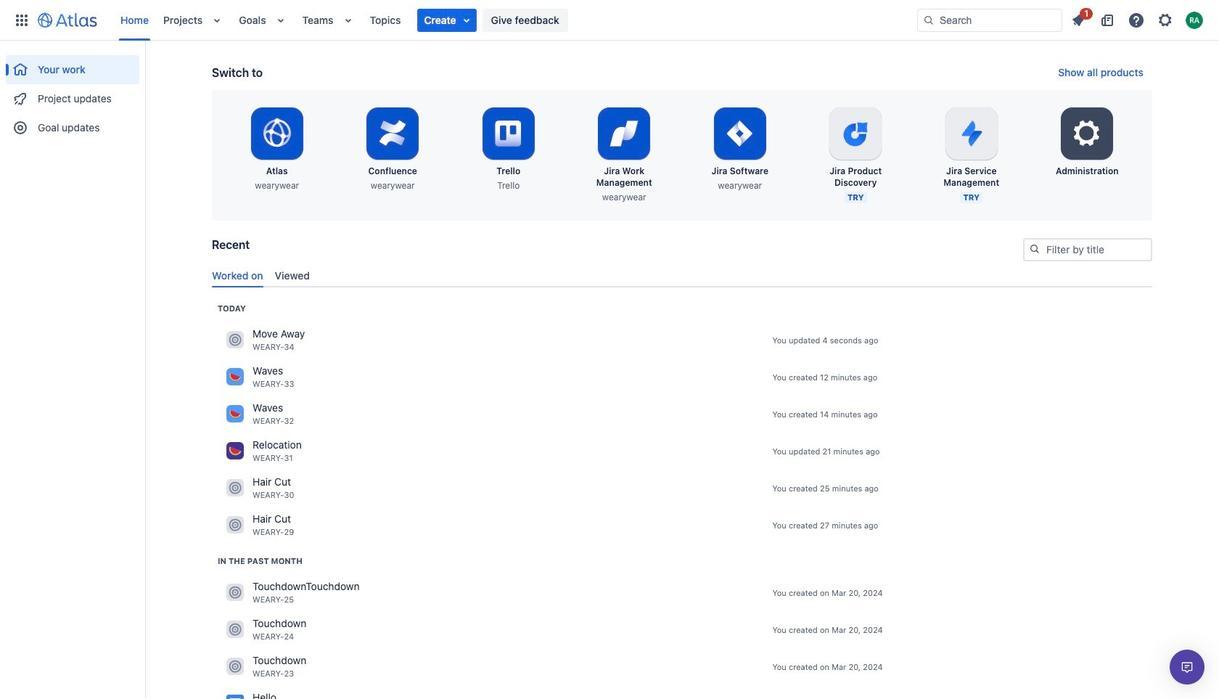 Task type: vqa. For each thing, say whether or not it's contained in the screenshot.
the topmost heading
yes



Task type: locate. For each thing, give the bounding box(es) containing it.
0 horizontal spatial list item
[[417, 8, 477, 32]]

switch to... image
[[13, 11, 30, 29]]

1 heading from the top
[[218, 303, 246, 314]]

heading for first townsquare image from the bottom
[[218, 303, 246, 314]]

2 heading from the top
[[218, 555, 303, 567]]

confluence image
[[227, 695, 244, 699]]

group
[[6, 41, 139, 147]]

None search field
[[918, 8, 1063, 32]]

list
[[113, 0, 918, 40], [1066, 5, 1211, 32]]

Filter by title field
[[1025, 240, 1151, 260]]

heading
[[218, 303, 246, 314], [218, 555, 303, 567]]

0 horizontal spatial list
[[113, 0, 918, 40]]

3 townsquare image from the top
[[227, 479, 244, 497]]

1 horizontal spatial list
[[1066, 5, 1211, 32]]

1 horizontal spatial list item
[[1066, 5, 1093, 32]]

1 vertical spatial heading
[[218, 555, 303, 567]]

1 vertical spatial townsquare image
[[227, 442, 244, 460]]

1 horizontal spatial settings image
[[1157, 11, 1175, 29]]

banner
[[0, 0, 1220, 41]]

tab list
[[206, 263, 1159, 287]]

heading for confluence image
[[218, 555, 303, 567]]

townsquare image
[[227, 331, 244, 349], [227, 442, 244, 460]]

0 vertical spatial heading
[[218, 303, 246, 314]]

townsquare image
[[227, 368, 244, 386], [227, 405, 244, 423], [227, 479, 244, 497], [227, 516, 244, 534], [227, 584, 244, 601], [227, 621, 244, 638], [227, 658, 244, 675]]

Search field
[[918, 8, 1063, 32]]

0 vertical spatial townsquare image
[[227, 331, 244, 349]]

0 horizontal spatial settings image
[[1070, 116, 1105, 151]]

list item
[[1066, 5, 1093, 32], [417, 8, 477, 32]]

0 vertical spatial settings image
[[1157, 11, 1175, 29]]

settings image
[[1157, 11, 1175, 29], [1070, 116, 1105, 151]]

1 vertical spatial settings image
[[1070, 116, 1105, 151]]

open intercom messenger image
[[1179, 658, 1196, 676]]



Task type: describe. For each thing, give the bounding box(es) containing it.
4 townsquare image from the top
[[227, 516, 244, 534]]

help image
[[1128, 11, 1146, 29]]

search image
[[923, 14, 935, 26]]

account image
[[1186, 11, 1204, 29]]

1 townsquare image from the top
[[227, 331, 244, 349]]

search image
[[1029, 243, 1041, 255]]

2 townsquare image from the top
[[227, 442, 244, 460]]

7 townsquare image from the top
[[227, 658, 244, 675]]

5 townsquare image from the top
[[227, 584, 244, 601]]

top element
[[9, 0, 918, 40]]

list item inside list
[[417, 8, 477, 32]]

6 townsquare image from the top
[[227, 621, 244, 638]]

notifications image
[[1070, 11, 1087, 29]]

1 townsquare image from the top
[[227, 368, 244, 386]]

2 townsquare image from the top
[[227, 405, 244, 423]]



